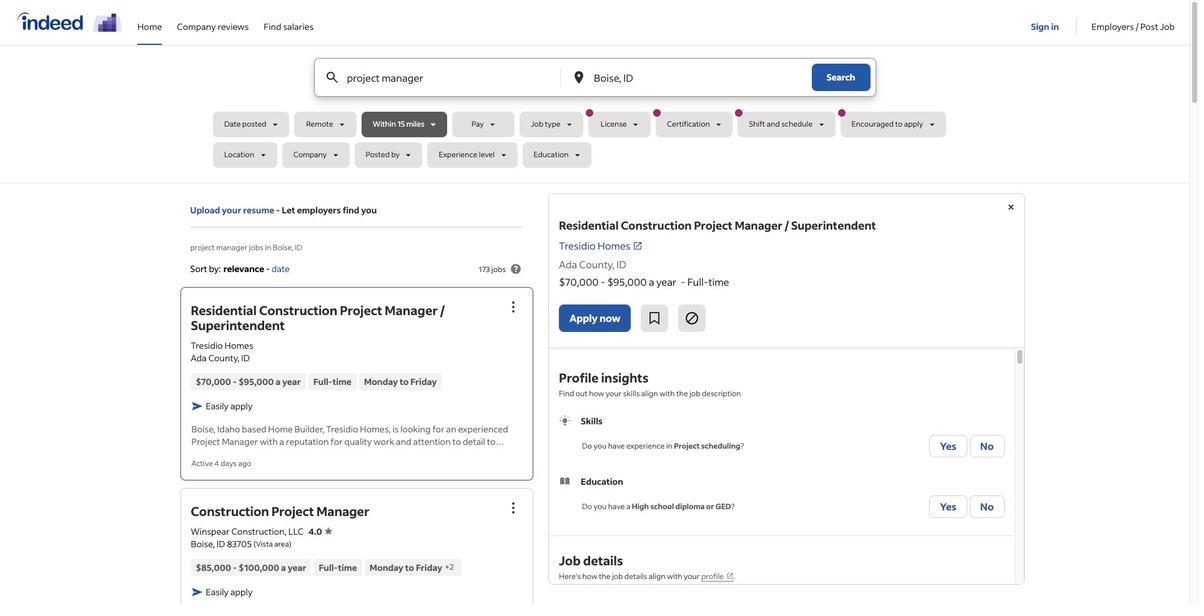 Task type: locate. For each thing, give the bounding box(es) containing it.
group
[[500, 294, 527, 321], [500, 494, 527, 522]]

4.0 out of five stars rating image
[[309, 526, 332, 537]]

2 group from the top
[[500, 494, 527, 522]]

0 vertical spatial group
[[500, 294, 527, 321]]

1 vertical spatial group
[[500, 494, 527, 522]]

save this job image
[[647, 311, 662, 326]]

skills group
[[559, 415, 1005, 460]]

None search field
[[213, 58, 977, 173]]

Edit location text field
[[592, 59, 787, 96]]



Task type: describe. For each thing, give the bounding box(es) containing it.
help icon image
[[508, 262, 523, 277]]

1 group from the top
[[500, 294, 527, 321]]

job preferences (opens in a new window) image
[[726, 573, 734, 580]]

search: Job title, keywords, or company text field
[[344, 59, 540, 96]]

tresidio homes (opens in a new tab) image
[[633, 241, 643, 251]]

education group
[[559, 475, 1005, 521]]

at indeed, we're committed to increasing representation of women at all levels of indeed's global workforce to at least 50% by 2030 image
[[92, 13, 122, 32]]

close job details image
[[1003, 200, 1018, 215]]

not interested image
[[685, 311, 700, 326]]



Task type: vqa. For each thing, say whether or not it's contained in the screenshot.
Education GROUP
yes



